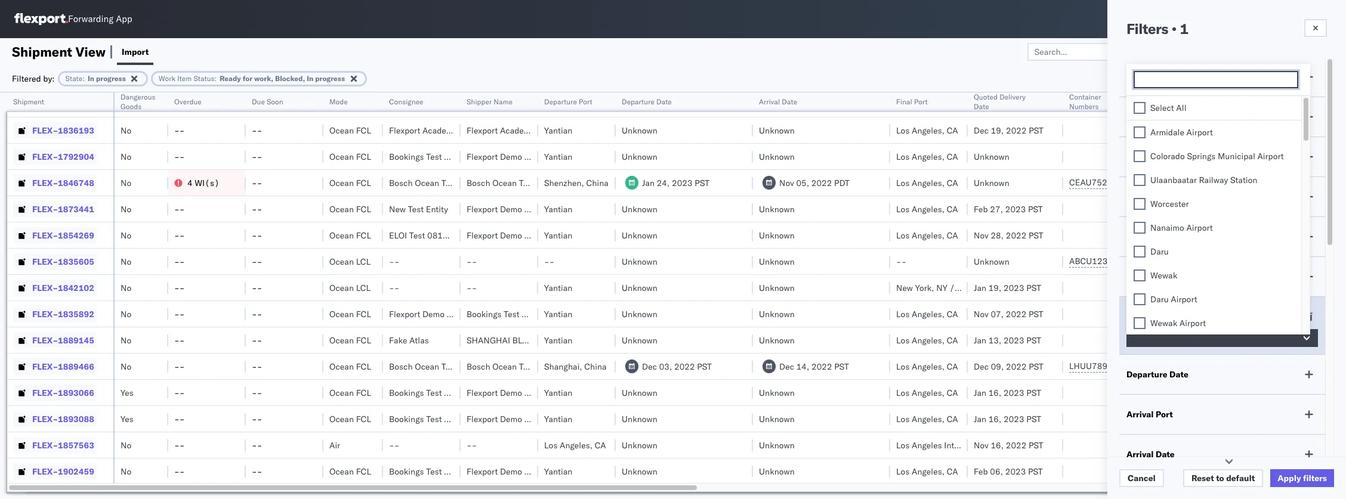 Task type: locate. For each thing, give the bounding box(es) containing it.
0 horizontal spatial academy
[[423, 125, 457, 136]]

4 destination delivery from the top
[[1147, 230, 1223, 241]]

pst for flex-1842102
[[1027, 283, 1042, 293]]

bosch down (us)
[[467, 178, 490, 188]]

ready
[[220, 74, 241, 83]]

daru down consignee name
[[1151, 247, 1169, 257]]

los for flex-1893066
[[897, 388, 910, 398]]

2 delivery from the top
[[1193, 178, 1223, 188]]

1 jaehyung from the top
[[1225, 99, 1260, 110]]

bosch
[[389, 178, 413, 188], [467, 178, 490, 188], [389, 361, 413, 372], [467, 361, 490, 372]]

0 horizontal spatial departure port
[[544, 97, 593, 106]]

ocean
[[330, 99, 354, 110], [330, 125, 354, 136], [330, 151, 354, 162], [330, 178, 354, 188], [415, 178, 440, 188], [493, 178, 517, 188], [330, 204, 354, 215], [330, 230, 354, 241], [330, 256, 354, 267], [330, 283, 354, 293], [330, 309, 354, 320], [330, 335, 354, 346], [330, 361, 354, 372], [415, 361, 440, 372], [493, 361, 517, 372], [330, 388, 354, 398], [330, 414, 354, 425], [330, 467, 354, 477]]

3 delivery from the top
[[1193, 204, 1223, 215]]

arrival date
[[759, 97, 798, 106], [1127, 450, 1175, 460]]

7 delivery from the top
[[1193, 388, 1223, 398]]

flex- for 1893066
[[32, 388, 58, 398]]

academy right the inc.
[[500, 125, 535, 136]]

3 resize handle column header from the left
[[232, 93, 246, 500]]

2023 up nov 16, 2022 pst
[[1004, 414, 1025, 425]]

los angeles, ca for 1893088
[[897, 414, 959, 425]]

16, down 09,
[[989, 388, 1002, 398]]

fcl for flex-1902459
[[356, 467, 371, 477]]

1 : from the left
[[83, 74, 85, 83]]

ocean for 1835892
[[330, 309, 354, 320]]

8 ocean fcl from the top
[[330, 335, 371, 346]]

1 vertical spatial test
[[1303, 256, 1317, 267]]

None checkbox
[[1134, 102, 1146, 114], [1134, 174, 1146, 186], [1134, 198, 1146, 210], [1134, 222, 1146, 234], [1134, 294, 1146, 306], [1134, 102, 1146, 114], [1134, 174, 1146, 186], [1134, 198, 1146, 210], [1134, 222, 1146, 234], [1134, 294, 1146, 306]]

flex- down flex-1889145 button
[[32, 361, 58, 372]]

0 horizontal spatial pdt
[[835, 178, 850, 188]]

pst up nov 28, 2022 pst
[[1029, 204, 1043, 215]]

1842102
[[58, 283, 94, 293]]

departure port up ltd.
[[544, 97, 593, 106]]

1 vertical spatial 19,
[[989, 283, 1002, 293]]

pst down nov 16, 2022 pst
[[1029, 467, 1043, 477]]

2 lcl from the top
[[356, 283, 371, 293]]

0 vertical spatial wewak
[[1151, 270, 1178, 281]]

None text field
[[1138, 75, 1298, 85]]

jan for flex-1893066
[[974, 388, 987, 398]]

flex- up flex-1893088 button
[[32, 388, 58, 398]]

destination for flex-1795440
[[1147, 99, 1191, 110]]

1 fcl from the top
[[356, 99, 371, 110]]

0 horizontal spatial shipper name
[[467, 97, 513, 106]]

5 fcl from the top
[[356, 204, 371, 215]]

1 vertical spatial jaehyung choi
[[1225, 388, 1280, 398]]

los for flex-1857563
[[897, 440, 910, 451]]

10 ocean fcl from the top
[[330, 388, 371, 398]]

los angeles international airport
[[897, 440, 1022, 451]]

academy left (us)
[[423, 125, 457, 136]]

no down goods
[[121, 125, 131, 136]]

1873441
[[58, 204, 94, 215]]

0 horizontal spatial state
[[65, 74, 83, 83]]

feb for feb 06, 2023 pst
[[974, 467, 988, 477]]

0 vertical spatial mode
[[330, 97, 348, 106]]

york,
[[916, 283, 935, 293]]

departure inside button
[[544, 97, 577, 106]]

8 delivery from the top
[[1193, 414, 1223, 425]]

nov for nov 07, 2022 pst
[[974, 309, 989, 320]]

1 vertical spatial arrival date
[[1127, 450, 1175, 460]]

los angeles, ca
[[897, 99, 959, 110], [897, 125, 959, 136], [897, 151, 959, 162], [897, 178, 959, 188], [897, 204, 959, 215], [897, 230, 959, 241], [897, 309, 959, 320], [897, 335, 959, 346], [897, 361, 959, 372], [897, 388, 959, 398], [897, 414, 959, 425], [544, 440, 606, 451], [897, 467, 959, 477]]

pst down dec 09, 2022 pst
[[1027, 388, 1042, 398]]

1 flex- from the top
[[32, 99, 58, 110]]

0 vertical spatial shipper name
[[467, 97, 513, 106]]

pst for flex-1873441
[[1029, 204, 1043, 215]]

springs
[[1188, 151, 1216, 162]]

2 choi from the top
[[1262, 388, 1280, 398]]

airport up savant
[[1258, 151, 1285, 162]]

0 vertical spatial daru
[[1151, 247, 1169, 257]]

1 test from the top
[[1303, 204, 1317, 215]]

los for flex-1792904
[[897, 151, 910, 162]]

7 ocean fcl from the top
[[330, 309, 371, 320]]

flex- down "flex-1857563" button
[[32, 467, 58, 477]]

0 vertical spatial choi
[[1262, 99, 1280, 110]]

resize handle column header for dangerous goods
[[154, 93, 168, 500]]

dec 03, 2022 pst
[[642, 361, 712, 372]]

ca for flex-1889466
[[947, 361, 959, 372]]

2 jaehyung choi from the top
[[1225, 388, 1280, 398]]

consignee name
[[1127, 232, 1195, 242]]

arrival date inside button
[[759, 97, 798, 106]]

2 daru from the top
[[1151, 294, 1169, 305]]

apply filters
[[1278, 473, 1328, 484]]

11 flex- from the top
[[32, 361, 58, 372]]

1 vertical spatial new
[[897, 283, 913, 293]]

shipment for shipment
[[13, 97, 44, 106]]

1 ocean lcl from the top
[[330, 256, 371, 267]]

06,
[[991, 467, 1004, 477]]

4 fcl from the top
[[356, 178, 371, 188]]

state up partner
[[1127, 72, 1148, 82]]

3 fcl from the top
[[356, 151, 371, 162]]

resize handle column header
[[99, 93, 113, 500], [154, 93, 168, 500], [232, 93, 246, 500], [309, 93, 324, 500], [369, 93, 383, 500], [447, 93, 461, 500], [524, 93, 538, 500], [602, 93, 616, 500], [739, 93, 753, 500], [876, 93, 891, 500], [954, 93, 968, 500], [1050, 93, 1064, 500], [1127, 93, 1141, 500], [1205, 93, 1219, 500], [1282, 93, 1297, 500]]

demo for 1873441
[[500, 204, 522, 215]]

flexport demo shipper co. for 1854269
[[467, 230, 568, 241]]

2022 right the 05,
[[812, 178, 832, 188]]

12 no from the top
[[121, 440, 131, 451]]

8 no from the top
[[121, 283, 131, 293]]

overdue
[[174, 97, 202, 106]]

1 feb from the top
[[974, 204, 988, 215]]

1846748
[[58, 178, 94, 188]]

0 vertical spatial jaehyung
[[1225, 99, 1260, 110]]

5 destination from the top
[[1147, 309, 1191, 320]]

1 yantian from the top
[[544, 125, 573, 136]]

airport up wewak airport
[[1172, 294, 1198, 305]]

0 vertical spatial feb
[[974, 204, 988, 215]]

1 vertical spatial daru
[[1151, 294, 1169, 305]]

1 vertical spatial china
[[587, 178, 609, 188]]

2 no from the top
[[121, 125, 131, 136]]

flex-1835605 button
[[13, 253, 97, 270]]

7 destination from the top
[[1147, 388, 1191, 398]]

0 vertical spatial jan 16, 2023 pst
[[974, 388, 1042, 398]]

16, up nov 16, 2022 pst
[[989, 414, 1002, 425]]

pst down jan 19, 2023 pst
[[1029, 309, 1044, 320]]

: left 'ready'
[[215, 74, 217, 83]]

2 yantian from the top
[[544, 151, 573, 162]]

9 flex- from the top
[[32, 309, 58, 320]]

los for flex-1854269
[[897, 230, 910, 241]]

client name
[[1127, 152, 1177, 162]]

yantian for flex-1902459
[[544, 467, 573, 477]]

1 vertical spatial shipment
[[13, 97, 44, 106]]

2022 right 28,
[[1006, 230, 1027, 241]]

12 ocean fcl from the top
[[330, 467, 371, 477]]

1
[[1181, 20, 1189, 38]]

new left york,
[[897, 283, 913, 293]]

progress up dangerous
[[96, 74, 126, 83]]

no right the 1842102
[[121, 283, 131, 293]]

flex-1902459 button
[[13, 464, 97, 480]]

1 horizontal spatial :
[[215, 74, 217, 83]]

5 ocean fcl from the top
[[330, 204, 371, 215]]

13 flex- from the top
[[32, 414, 58, 425]]

:
[[83, 74, 85, 83], [215, 74, 217, 83]]

hlxu8034992
[[1197, 177, 1255, 188]]

shipment up by:
[[12, 43, 72, 60]]

inc.
[[483, 125, 498, 136]]

ocean for 1902459
[[330, 467, 354, 477]]

9 no from the top
[[121, 309, 131, 320]]

name down armidale
[[1153, 152, 1177, 162]]

flex-1873441
[[32, 204, 94, 215]]

no for flex-1854269
[[121, 230, 131, 241]]

flex- up flex-1873441 button
[[32, 178, 58, 188]]

resize handle column header for mode
[[369, 93, 383, 500]]

4 delivery from the top
[[1193, 230, 1223, 241]]

no for flex-1795440
[[121, 99, 131, 110]]

no for flex-1857563
[[121, 440, 131, 451]]

dec left 09,
[[974, 361, 989, 372]]

nov left 28,
[[974, 230, 989, 241]]

co. for 1893088
[[556, 414, 568, 425]]

app
[[116, 13, 132, 25]]

fcl for flex-1873441
[[356, 204, 371, 215]]

2 academy from the left
[[500, 125, 535, 136]]

13 no from the top
[[121, 467, 131, 477]]

14 flex- from the top
[[32, 440, 58, 451]]

4 no from the top
[[121, 178, 131, 188]]

container numbers
[[1070, 93, 1102, 111]]

angeles, for flex-1792904
[[912, 151, 945, 162]]

flex- up flex-1889466 "button"
[[32, 335, 58, 346]]

1 horizontal spatial state
[[1127, 72, 1148, 82]]

no right 1792904
[[121, 151, 131, 162]]

flex- down by:
[[32, 99, 58, 110]]

pst for flex-1889145
[[1027, 335, 1042, 346]]

11 ocean fcl from the top
[[330, 414, 371, 425]]

wewak for wewak
[[1151, 270, 1178, 281]]

2022 right 07,
[[1006, 309, 1027, 320]]

shipper name up the inc.
[[467, 97, 513, 106]]

8 destination delivery from the top
[[1147, 414, 1223, 425]]

0 vertical spatial 16,
[[989, 388, 1002, 398]]

in
[[88, 74, 94, 83], [307, 74, 314, 83]]

24,
[[657, 178, 670, 188]]

test for destination delivery
[[1303, 204, 1317, 215]]

1 vertical spatial departure date
[[1127, 370, 1189, 380]]

shipper for flex-1902459
[[525, 467, 554, 477]]

nov up feb 06, 2023 pst
[[974, 440, 989, 451]]

no right 1889145
[[121, 335, 131, 346]]

1 vertical spatial feb
[[974, 467, 988, 477]]

state
[[1127, 72, 1148, 82], [65, 74, 83, 83]]

0 vertical spatial shanghai, china
[[544, 99, 607, 110]]

1 vertical spatial pdt
[[835, 178, 850, 188]]

: up 1795440
[[83, 74, 85, 83]]

choi for jan 16, 2023 pst
[[1262, 388, 1280, 398]]

0 horizontal spatial arrival date
[[759, 97, 798, 106]]

8 resize handle column header from the left
[[602, 93, 616, 500]]

3 jaehyung choi from the top
[[1225, 467, 1280, 477]]

pst right 14,
[[835, 361, 850, 372]]

date inside quoted delivery date
[[974, 102, 990, 111]]

flex- down flex-1836193 button
[[32, 151, 58, 162]]

shipper for flex-1792904
[[525, 151, 554, 162]]

new up eloi
[[389, 204, 406, 215]]

apply filters button
[[1271, 470, 1335, 488]]

flex- down flex-1795440 button
[[32, 125, 58, 136]]

jan left the 13,
[[974, 335, 987, 346]]

6 yantian from the top
[[544, 309, 573, 320]]

flex- inside 'button'
[[32, 309, 58, 320]]

nov
[[780, 178, 794, 188], [974, 230, 989, 241], [974, 309, 989, 320], [974, 440, 989, 451]]

in down view
[[88, 74, 94, 83]]

flex-1889466 button
[[13, 358, 97, 375]]

dec left 03,
[[642, 361, 657, 372]]

1 horizontal spatial pdt
[[1028, 99, 1043, 110]]

departure port down daru airport
[[1127, 312, 1187, 322]]

delivery for flex-1835892
[[1193, 309, 1223, 320]]

yantian for flex-1842102
[[544, 283, 573, 293]]

1 yes from the top
[[121, 388, 134, 398]]

1 jan 16, 2023 pst from the top
[[974, 388, 1042, 398]]

feb left 06,
[[974, 467, 988, 477]]

flex-1792904
[[32, 151, 94, 162]]

forwarding app
[[68, 13, 132, 25]]

07,
[[991, 309, 1004, 320]]

1 vertical spatial yes
[[121, 414, 134, 425]]

test
[[426, 151, 442, 162], [442, 178, 457, 188], [519, 178, 535, 188], [408, 204, 424, 215], [409, 230, 425, 241], [504, 309, 520, 320], [442, 361, 457, 372], [519, 361, 535, 372], [426, 388, 442, 398], [426, 414, 442, 425], [426, 467, 442, 477]]

0 vertical spatial arrival
[[759, 97, 780, 106]]

0 vertical spatial ocean lcl
[[330, 256, 371, 267]]

8 yantian from the top
[[544, 388, 573, 398]]

2 vertical spatial arrival
[[1127, 450, 1154, 460]]

wewak down daru airport
[[1151, 318, 1178, 329]]

in right blocked,
[[307, 74, 314, 83]]

1 shanghai, china from the top
[[544, 99, 607, 110]]

list box
[[1127, 96, 1302, 500]]

shanghai, china for --
[[544, 99, 607, 110]]

1 jaehyung choi from the top
[[1225, 99, 1280, 110]]

0 vertical spatial new
[[389, 204, 406, 215]]

3 choi from the top
[[1262, 467, 1280, 477]]

2 vertical spatial 16,
[[991, 440, 1004, 451]]

flex-1835892
[[32, 309, 94, 320]]

0 vertical spatial lcl
[[356, 256, 371, 267]]

10 no from the top
[[121, 335, 131, 346]]

5 resize handle column header from the left
[[369, 93, 383, 500]]

2 flex- from the top
[[32, 125, 58, 136]]

2 yes from the top
[[121, 414, 134, 425]]

team
[[1303, 97, 1320, 106]]

ocean for 1873441
[[330, 204, 354, 215]]

yes right 1893066
[[121, 388, 134, 398]]

2 feb from the top
[[974, 467, 988, 477]]

no right 1873441
[[121, 204, 131, 215]]

1 lcl from the top
[[356, 256, 371, 267]]

4 destination from the top
[[1147, 230, 1191, 241]]

name up the inc.
[[494, 97, 513, 106]]

flex-1842102
[[32, 283, 94, 293]]

jan 16, 2023 pst for flex-1893088
[[974, 414, 1042, 425]]

jan 16, 2023 pst up nov 16, 2022 pst
[[974, 414, 1042, 425]]

flexport academy (us) inc.
[[389, 125, 498, 136]]

ltd.
[[560, 125, 574, 136]]

0 horizontal spatial departure date
[[622, 97, 672, 106]]

no for flex-1836193
[[121, 125, 131, 136]]

9 yantian from the top
[[544, 414, 573, 425]]

ca for flex-1846748
[[947, 178, 959, 188]]

1 vertical spatial lcl
[[356, 283, 371, 293]]

flex- down the 'flex-1846748' button at left top
[[32, 204, 58, 215]]

ca for flex-1893066
[[947, 388, 959, 398]]

daru for daru
[[1151, 247, 1169, 257]]

2022 for 09,
[[1007, 361, 1027, 372]]

2 vertical spatial choi
[[1262, 467, 1280, 477]]

2023 down dec 09, 2022 pst
[[1004, 388, 1025, 398]]

1 no from the top
[[121, 99, 131, 110]]

1 vertical spatial 16,
[[989, 414, 1002, 425]]

wewak down export
[[1151, 270, 1178, 281]]

ny
[[937, 283, 948, 293]]

state right by:
[[65, 74, 83, 83]]

vessel
[[1127, 272, 1153, 282]]

shipper inside button
[[467, 97, 492, 106]]

co. for 1854269
[[556, 230, 568, 241]]

1 resize handle column header from the left
[[99, 93, 113, 500]]

shanghai, down "co.,"
[[544, 361, 582, 372]]

no for flex-1792904
[[121, 151, 131, 162]]

progress up mode button in the top left of the page
[[315, 74, 345, 83]]

destination for flex-1889466
[[1147, 361, 1191, 372]]

shipment
[[12, 43, 72, 60], [13, 97, 44, 106]]

port inside button
[[915, 97, 928, 106]]

fake
[[389, 335, 407, 346]]

fake atlas
[[389, 335, 429, 346]]

flex- down flex-1893088 button
[[32, 440, 58, 451]]

1 vertical spatial mode
[[1127, 112, 1149, 122]]

12 resize handle column header from the left
[[1050, 93, 1064, 500]]

flex- inside "button"
[[32, 361, 58, 372]]

no down state : in progress on the left of the page
[[121, 99, 131, 110]]

1 vertical spatial jaehyung
[[1225, 388, 1260, 398]]

2 wewak from the top
[[1151, 318, 1178, 329]]

9 resize handle column header from the left
[[739, 93, 753, 500]]

assignee
[[1225, 97, 1255, 106]]

angeles,
[[912, 99, 945, 110], [912, 125, 945, 136], [912, 151, 945, 162], [912, 178, 945, 188], [912, 204, 945, 215], [912, 230, 945, 241], [912, 309, 945, 320], [912, 335, 945, 346], [912, 361, 945, 372], [912, 388, 945, 398], [912, 414, 945, 425], [560, 440, 593, 451], [912, 467, 945, 477]]

bosch down fake
[[389, 361, 413, 372]]

airport down daru airport
[[1180, 318, 1207, 329]]

wewak airport
[[1151, 318, 1207, 329]]

2022 right 09,
[[1007, 361, 1027, 372]]

2 destination from the top
[[1147, 178, 1191, 188]]

1 horizontal spatial new
[[897, 283, 913, 293]]

nov 28, 2022 pst
[[974, 230, 1044, 241]]

academy for (sz)
[[500, 125, 535, 136]]

flex- down flex-1835605 button
[[32, 283, 58, 293]]

shanghai, china down ltd
[[544, 361, 607, 372]]

fcl for flex-1854269
[[356, 230, 371, 241]]

0 horizontal spatial mode
[[330, 97, 348, 106]]

1 vertical spatial shipper name
[[1127, 192, 1184, 202]]

flexport for 1854269
[[467, 230, 498, 241]]

0 vertical spatial pdt
[[1028, 99, 1043, 110]]

fcl for flex-1893088
[[356, 414, 371, 425]]

newark,
[[957, 283, 989, 293]]

export
[[1147, 256, 1172, 267]]

pst down oct 21, 2022 pdt
[[1029, 125, 1044, 136]]

3 destination from the top
[[1147, 204, 1191, 215]]

omkar
[[1225, 178, 1250, 188]]

delivery for flex-1795440
[[1193, 99, 1223, 110]]

1 vertical spatial departure port
[[1127, 312, 1187, 322]]

3 ocean fcl from the top
[[330, 151, 371, 162]]

7 fcl from the top
[[356, 309, 371, 320]]

1 horizontal spatial academy
[[500, 125, 535, 136]]

shanghai bluetech co., ltd
[[467, 335, 591, 346]]

--
[[174, 99, 185, 110], [252, 99, 262, 110], [389, 99, 400, 110], [467, 99, 477, 110], [174, 125, 185, 136], [252, 125, 262, 136], [174, 151, 185, 162], [252, 151, 262, 162], [252, 178, 262, 188], [174, 204, 185, 215], [252, 204, 262, 215], [174, 230, 185, 241], [252, 230, 262, 241], [174, 256, 185, 267], [252, 256, 262, 267], [389, 256, 400, 267], [467, 256, 477, 267], [544, 256, 555, 267], [897, 256, 907, 267], [174, 283, 185, 293], [252, 283, 262, 293], [389, 283, 400, 293], [467, 283, 477, 293], [174, 309, 185, 320], [252, 309, 262, 320], [174, 335, 185, 346], [252, 335, 262, 346], [174, 361, 185, 372], [252, 361, 262, 372], [174, 388, 185, 398], [252, 388, 262, 398], [174, 414, 185, 425], [252, 414, 262, 425], [174, 440, 185, 451], [252, 440, 262, 451], [389, 440, 400, 451], [467, 440, 477, 451], [174, 467, 185, 477], [252, 467, 262, 477]]

pst up nov 16, 2022 pst
[[1027, 414, 1042, 425]]

shanghai
[[467, 335, 510, 346]]

1 horizontal spatial arrival date
[[1127, 450, 1175, 460]]

1 horizontal spatial mode
[[1127, 112, 1149, 122]]

11 resize handle column header from the left
[[954, 93, 968, 500]]

1 choi from the top
[[1262, 99, 1280, 110]]

airport for armidale airport
[[1187, 127, 1214, 138]]

ceau7522281,
[[1070, 177, 1131, 188]]

pst up feb 06, 2023 pst
[[1029, 440, 1044, 451]]

10 fcl from the top
[[356, 388, 371, 398]]

5 destination delivery from the top
[[1147, 309, 1223, 320]]

9 fcl from the top
[[356, 361, 371, 372]]

flexport for 1902459
[[467, 467, 498, 477]]

2023 for flex-1873441
[[1006, 204, 1026, 215]]

1 horizontal spatial in
[[307, 74, 314, 83]]

1 destination delivery from the top
[[1147, 99, 1223, 110]]

2 vertical spatial jaehyung choi
[[1225, 467, 1280, 477]]

ocean for 1893088
[[330, 414, 354, 425]]

1 wewak from the top
[[1151, 270, 1178, 281]]

new
[[389, 204, 406, 215], [897, 283, 913, 293]]

1 shanghai, from the top
[[544, 99, 582, 110]]

1 destination from the top
[[1147, 99, 1191, 110]]

ca for flex-1836193
[[947, 125, 959, 136]]

2023 right the 13,
[[1004, 335, 1025, 346]]

5 delivery from the top
[[1193, 309, 1223, 320]]

shipper for flex-1893088
[[525, 414, 554, 425]]

1 vertical spatial shanghai,
[[544, 361, 582, 372]]

1 ocean fcl from the top
[[330, 99, 371, 110]]

jaehyung choi for oct 21, 2022 pdt
[[1225, 99, 1280, 110]]

3 yantian from the top
[[544, 204, 573, 215]]

daru
[[1151, 247, 1169, 257], [1151, 294, 1169, 305]]

no for flex-1835605
[[121, 256, 131, 267]]

nanaimo airport
[[1151, 223, 1214, 233]]

11 no from the top
[[121, 361, 131, 372]]

mode button
[[324, 95, 371, 107]]

delivery for flex-1854269
[[1193, 230, 1223, 241]]

0 horizontal spatial in
[[88, 74, 94, 83]]

1 horizontal spatial progress
[[315, 74, 345, 83]]

pdt right delivery
[[1028, 99, 1043, 110]]

6 flex- from the top
[[32, 230, 58, 241]]

7 flex- from the top
[[32, 256, 58, 267]]

0 vertical spatial test
[[1303, 204, 1317, 215]]

0 vertical spatial jaehyung choi
[[1225, 99, 1280, 110]]

09,
[[991, 361, 1004, 372]]

dec down oct
[[974, 125, 989, 136]]

to
[[1217, 473, 1225, 484]]

1 vertical spatial shanghai, china
[[544, 361, 607, 372]]

cancel button
[[1120, 470, 1165, 488]]

shanghai, up ltd.
[[544, 99, 582, 110]]

ca for flex-1854269
[[947, 230, 959, 241]]

no right 1835892 at bottom
[[121, 309, 131, 320]]

10 flex- from the top
[[32, 335, 58, 346]]

0 vertical spatial departure date
[[622, 97, 672, 106]]

None checkbox
[[1134, 127, 1146, 139], [1134, 150, 1146, 162], [1134, 246, 1146, 258], [1134, 270, 1146, 282], [1134, 318, 1146, 330], [1134, 127, 1146, 139], [1134, 150, 1146, 162], [1134, 246, 1146, 258], [1134, 270, 1146, 282], [1134, 318, 1146, 330]]

dangerous
[[121, 93, 156, 101]]

0 vertical spatial yes
[[121, 388, 134, 398]]

0 horizontal spatial progress
[[96, 74, 126, 83]]

destination for flex-1893066
[[1147, 388, 1191, 398]]

5 yantian from the top
[[544, 283, 573, 293]]

port
[[579, 97, 593, 106], [915, 97, 928, 106], [1170, 312, 1187, 322], [1156, 410, 1174, 420]]

1 vertical spatial jan 16, 2023 pst
[[974, 414, 1042, 425]]

2 vertical spatial jaehyung
[[1225, 467, 1260, 477]]

10 resize handle column header from the left
[[876, 93, 891, 500]]

fcl
[[356, 99, 371, 110], [356, 125, 371, 136], [356, 151, 371, 162], [356, 178, 371, 188], [356, 204, 371, 215], [356, 230, 371, 241], [356, 309, 371, 320], [356, 335, 371, 346], [356, 361, 371, 372], [356, 388, 371, 398], [356, 414, 371, 425], [356, 467, 371, 477]]

atlas
[[410, 335, 429, 346]]

angeles, for flex-1836193
[[912, 125, 945, 136]]

los for flex-1795440
[[897, 99, 910, 110]]

oct 21, 2022 pdt
[[974, 99, 1043, 110]]

1 vertical spatial ocean lcl
[[330, 283, 371, 293]]

wewak for wewak airport
[[1151, 318, 1178, 329]]

los angeles, ca for 1795440
[[897, 99, 959, 110]]

ocean fcl for flex-1902459
[[330, 467, 371, 477]]

shipper name
[[467, 97, 513, 106], [1127, 192, 1184, 202]]

3 flex- from the top
[[32, 151, 58, 162]]

los angeles, ca for 1889145
[[897, 335, 959, 346]]

shipment inside button
[[13, 97, 44, 106]]

0 horizontal spatial new
[[389, 204, 406, 215]]

0 horizontal spatial :
[[83, 74, 85, 83]]

3 no from the top
[[121, 151, 131, 162]]

jan up 'international'
[[974, 414, 987, 425]]

1 vertical spatial choi
[[1262, 388, 1280, 398]]

-
[[174, 99, 180, 110], [179, 99, 185, 110], [252, 99, 257, 110], [257, 99, 262, 110], [389, 99, 394, 110], [394, 99, 400, 110], [467, 99, 472, 110], [472, 99, 477, 110], [174, 125, 180, 136], [179, 125, 185, 136], [252, 125, 257, 136], [257, 125, 262, 136], [174, 151, 180, 162], [179, 151, 185, 162], [252, 151, 257, 162], [257, 151, 262, 162], [252, 178, 257, 188], [257, 178, 262, 188], [174, 204, 180, 215], [179, 204, 185, 215], [252, 204, 257, 215], [257, 204, 262, 215], [174, 230, 180, 241], [179, 230, 185, 241], [252, 230, 257, 241], [257, 230, 262, 241], [174, 256, 180, 267], [179, 256, 185, 267], [252, 256, 257, 267], [257, 256, 262, 267], [389, 256, 394, 267], [394, 256, 400, 267], [467, 256, 472, 267], [472, 256, 477, 267], [544, 256, 550, 267], [550, 256, 555, 267], [897, 256, 902, 267], [902, 256, 907, 267], [174, 283, 180, 293], [179, 283, 185, 293], [252, 283, 257, 293], [257, 283, 262, 293], [389, 283, 394, 293], [394, 283, 400, 293], [467, 283, 472, 293], [472, 283, 477, 293], [174, 309, 180, 320], [179, 309, 185, 320], [252, 309, 257, 320], [257, 309, 262, 320], [174, 335, 180, 346], [179, 335, 185, 346], [252, 335, 257, 346], [257, 335, 262, 346], [174, 361, 180, 372], [179, 361, 185, 372], [252, 361, 257, 372], [257, 361, 262, 372], [174, 388, 180, 398], [179, 388, 185, 398], [252, 388, 257, 398], [257, 388, 262, 398], [174, 414, 180, 425], [179, 414, 185, 425], [252, 414, 257, 425], [257, 414, 262, 425], [174, 440, 180, 451], [179, 440, 185, 451], [252, 440, 257, 451], [257, 440, 262, 451], [389, 440, 394, 451], [394, 440, 400, 451], [467, 440, 472, 451], [472, 440, 477, 451], [174, 467, 180, 477], [179, 467, 185, 477], [252, 467, 257, 477], [257, 467, 262, 477]]

yantian for flex-1854269
[[544, 230, 573, 241]]

name down the hlxu6269489, in the top right of the page
[[1160, 192, 1184, 202]]

fcl for flex-1889466
[[356, 361, 371, 372]]

daru airport
[[1151, 294, 1198, 305]]

2023 right 06,
[[1006, 467, 1026, 477]]

0 vertical spatial shanghai,
[[544, 99, 582, 110]]

no right 1889466
[[121, 361, 131, 372]]

15 resize handle column header from the left
[[1282, 93, 1297, 500]]

nanaimo
[[1151, 223, 1185, 233]]

departure date inside button
[[622, 97, 672, 106]]

demo for 1902459
[[500, 467, 522, 477]]

2 fcl from the top
[[356, 125, 371, 136]]

1 delivery from the top
[[1193, 99, 1223, 110]]

feb 06, 2023 pst
[[974, 467, 1043, 477]]

consignee
[[389, 97, 424, 106], [444, 151, 484, 162], [1127, 232, 1169, 242], [522, 309, 562, 320], [444, 388, 484, 398], [444, 414, 484, 425], [444, 467, 484, 477]]

flex- up flex-1835605 button
[[32, 230, 58, 241]]

flexport for 1873441
[[467, 204, 498, 215]]

2 ocean lcl from the top
[[330, 283, 371, 293]]

0 vertical spatial departure port
[[544, 97, 593, 106]]

7 resize handle column header from the left
[[524, 93, 538, 500]]

ocean lcl for --
[[330, 256, 371, 267]]

los angeles, ca for 1836193
[[897, 125, 959, 136]]

5 no from the top
[[121, 204, 131, 215]]

1 vertical spatial wewak
[[1151, 318, 1178, 329]]

los angeles, ca for 1792904
[[897, 151, 959, 162]]

0 vertical spatial shipment
[[12, 43, 72, 60]]

angeles, for flex-1854269
[[912, 230, 945, 241]]

2 ocean fcl from the top
[[330, 125, 371, 136]]

shanghai, for bosch ocean test
[[544, 361, 582, 372]]

12 fcl from the top
[[356, 467, 371, 477]]

2022 for 21,
[[1005, 99, 1026, 110]]

jan left nj
[[974, 283, 987, 293]]

flex-1842102 button
[[13, 280, 97, 296]]

feb
[[974, 204, 988, 215], [974, 467, 988, 477]]

for
[[243, 74, 253, 83]]

2022 right 03,
[[675, 361, 695, 372]]

2 vertical spatial china
[[585, 361, 607, 372]]

no right 1846748
[[121, 178, 131, 188]]

los angeles, ca for 1889466
[[897, 361, 959, 372]]

2 shanghai, china from the top
[[544, 361, 607, 372]]

feb left 27,
[[974, 204, 988, 215]]

6 fcl from the top
[[356, 230, 371, 241]]

shipper for flex-1893066
[[525, 388, 554, 398]]

no right 1854269
[[121, 230, 131, 241]]

new for new test entity
[[389, 204, 406, 215]]

16, up 06,
[[991, 440, 1004, 451]]

bosch ocean test down shanghai on the bottom left
[[467, 361, 535, 372]]

5 flex- from the top
[[32, 204, 58, 215]]

0 vertical spatial 19,
[[991, 125, 1004, 136]]

daru down "vessel name"
[[1151, 294, 1169, 305]]

0 vertical spatial arrival date
[[759, 97, 798, 106]]

2023 for flex-1842102
[[1004, 283, 1025, 293]]

pdt for nov 05, 2022 pdt
[[835, 178, 850, 188]]

destination delivery
[[1147, 99, 1223, 110], [1147, 178, 1223, 188], [1147, 204, 1223, 215], [1147, 230, 1223, 241], [1147, 309, 1223, 320], [1147, 361, 1223, 372], [1147, 388, 1223, 398], [1147, 414, 1223, 425]]

jan down dec 09, 2022 pst
[[974, 388, 987, 398]]



Task type: describe. For each thing, give the bounding box(es) containing it.
no for flex-1889145
[[121, 335, 131, 346]]

destination delivery for flex-1846748
[[1147, 178, 1223, 188]]

1 progress from the left
[[96, 74, 126, 83]]

flex-1835605
[[32, 256, 94, 267]]

1792904
[[58, 151, 94, 162]]

flex-1893088 button
[[13, 411, 97, 428]]

1 vertical spatial arrival
[[1127, 410, 1154, 420]]

no for flex-1889466
[[121, 361, 131, 372]]

fcl for flex-1846748
[[356, 178, 371, 188]]

arrival inside button
[[759, 97, 780, 106]]

dec for dec 19, 2022 pst
[[974, 125, 989, 136]]

due soon
[[252, 97, 283, 106]]

ocean for 1854269
[[330, 230, 354, 241]]

ulaanbaatar
[[1151, 175, 1197, 186]]

05,
[[797, 178, 810, 188]]

services
[[1173, 97, 1201, 106]]

airport up feb 06, 2023 pst
[[995, 440, 1022, 451]]

los for flex-1873441
[[897, 204, 910, 215]]

nj
[[991, 283, 1001, 293]]

angeles, for flex-1893088
[[912, 414, 945, 425]]

bosch up new test entity
[[389, 178, 413, 188]]

jan for flex-1889145
[[974, 335, 987, 346]]

jan 24, 2023 pst
[[642, 178, 710, 188]]

los angeles, ca for 1902459
[[897, 467, 959, 477]]

name up 'export customs' on the bottom of page
[[1171, 232, 1195, 242]]

shipper name inside button
[[467, 97, 513, 106]]

2022 for 03,
[[675, 361, 695, 372]]

cancel
[[1128, 473, 1156, 484]]

ocean fcl for flex-1873441
[[330, 204, 371, 215]]

14,
[[797, 361, 810, 372]]

worcester
[[1151, 199, 1190, 210]]

numbers
[[1070, 102, 1099, 111]]

no for flex-1846748
[[121, 178, 131, 188]]

flex-1846748
[[32, 178, 94, 188]]

2022 for 14,
[[812, 361, 833, 372]]

shipper for flex-1873441
[[525, 204, 554, 215]]

jan 19, 2023 pst
[[974, 283, 1042, 293]]

angeles, for flex-1893066
[[912, 388, 945, 398]]

eloi
[[389, 230, 407, 241]]

dec for dec 14, 2022 pst
[[780, 361, 795, 372]]

demo for 1792904
[[500, 151, 522, 162]]

work,
[[254, 74, 273, 83]]

demo for 1893066
[[500, 388, 522, 398]]

1835892
[[58, 309, 94, 320]]

flex- for 1792904
[[32, 151, 58, 162]]

destination for flex-1893088
[[1147, 414, 1191, 425]]

bosch ocean test down the inc.
[[467, 178, 535, 188]]

list box containing select all
[[1127, 96, 1302, 500]]

1902459
[[58, 467, 94, 477]]

name inside button
[[494, 97, 513, 106]]

flex- for 1902459
[[32, 467, 58, 477]]

dangerous goods button
[[115, 90, 164, 112]]

bosch down shanghai on the bottom left
[[467, 361, 490, 372]]

work item status : ready for work, blocked, in progress
[[159, 74, 345, 83]]

oct
[[974, 99, 988, 110]]

Search Shipments (/) text field
[[1118, 10, 1233, 28]]

angeles, for flex-1902459
[[912, 467, 945, 477]]

destination delivery for flex-1854269
[[1147, 230, 1223, 241]]

angeles, for flex-1889466
[[912, 361, 945, 372]]

choi for oct 21, 2022 pdt
[[1262, 99, 1280, 110]]

1893066
[[58, 388, 94, 398]]

bosch ocean test down atlas on the left bottom of page
[[389, 361, 457, 372]]

2 in from the left
[[307, 74, 314, 83]]

ocean fcl for flex-1889466
[[330, 361, 371, 372]]

ocean fcl for flex-1792904
[[330, 151, 371, 162]]

yantian for flex-1835892
[[544, 309, 573, 320]]

default
[[1227, 473, 1256, 484]]

feb 27, 2023 pst
[[974, 204, 1043, 215]]

1836193
[[58, 125, 94, 136]]

container
[[1070, 93, 1102, 101]]

pst for flex-1854269
[[1029, 230, 1044, 241]]

flex-1893066 button
[[13, 385, 97, 401]]

•
[[1172, 20, 1177, 38]]

delivery
[[1000, 93, 1026, 101]]

vessel name
[[1127, 272, 1178, 282]]

flex-1846748 button
[[13, 175, 97, 191]]

flex-1889145
[[32, 335, 94, 346]]

ocean fcl for flex-1835892
[[330, 309, 371, 320]]

flex-1854269 button
[[13, 227, 97, 244]]

1889145
[[58, 335, 94, 346]]

nov 05, 2022 pdt
[[780, 178, 850, 188]]

mode inside button
[[330, 97, 348, 106]]

quoted
[[974, 93, 998, 101]]

ulaanbaatar railway station
[[1151, 175, 1258, 186]]

Search... text field
[[1028, 43, 1158, 61]]

view
[[75, 43, 106, 60]]

2022 for 16,
[[1006, 440, 1027, 451]]

new york, ny / newark, nj
[[897, 283, 1001, 293]]

flex-1795440 button
[[13, 96, 97, 113]]

flex-1889145 button
[[13, 332, 97, 349]]

china for jan 24, 2023 pst
[[587, 178, 609, 188]]

03,
[[659, 361, 672, 372]]

flex-1893088
[[32, 414, 94, 425]]

28,
[[991, 230, 1004, 241]]

los for flex-1902459
[[897, 467, 910, 477]]

jaehyung for feb 06, 2023 pst
[[1225, 467, 1260, 477]]

jan for flex-1842102
[[974, 283, 987, 293]]

quoted delivery date
[[974, 93, 1026, 111]]

flex- for 1795440
[[32, 99, 58, 110]]

delivery for flex-1889466
[[1193, 361, 1223, 372]]

ocean for 1842102
[[330, 283, 354, 293]]

bluetech
[[513, 335, 555, 346]]

flex-1857563 button
[[13, 437, 97, 454]]

shipper name button
[[461, 95, 527, 107]]

nov 16, 2022 pst
[[974, 440, 1044, 451]]

yantian for flex-1873441
[[544, 204, 573, 215]]

2 progress from the left
[[315, 74, 345, 83]]

reset
[[1192, 473, 1215, 484]]

forwarding
[[68, 13, 114, 25]]

bookings test consignee for flex-1902459
[[389, 467, 484, 477]]

1835605
[[58, 256, 94, 267]]

work
[[159, 74, 176, 83]]

uetu5238478
[[1134, 361, 1192, 372]]

2023 for flex-1893066
[[1004, 388, 1025, 398]]

jaehyung choi for jan 16, 2023 pst
[[1225, 388, 1280, 398]]

quoted delivery date button
[[968, 90, 1052, 112]]

shenzhen,
[[544, 178, 584, 188]]

jan left 24,
[[642, 178, 655, 188]]

port inside button
[[579, 97, 593, 106]]

ocean fcl for flex-1889145
[[330, 335, 371, 346]]

destination for flex-1873441
[[1147, 204, 1191, 215]]

name down export
[[1155, 272, 1178, 282]]

os
[[1313, 14, 1325, 23]]

shipment view
[[12, 43, 106, 60]]

pst right 24,
[[695, 178, 710, 188]]

flex-1873441 button
[[13, 201, 97, 218]]

no for flex-1835892
[[121, 309, 131, 320]]

apply
[[1278, 473, 1302, 484]]

consignee inside consignee button
[[389, 97, 424, 106]]

1 horizontal spatial departure port
[[1127, 312, 1187, 322]]

filters
[[1127, 20, 1169, 38]]

filters
[[1304, 473, 1328, 484]]

resize handle column header for departure date
[[739, 93, 753, 500]]

ca for flex-1835892
[[947, 309, 959, 320]]

ocean for 1893066
[[330, 388, 354, 398]]

resize handle column header for departure port
[[602, 93, 616, 500]]

21,
[[990, 99, 1003, 110]]

1 horizontal spatial departure date
[[1127, 370, 1189, 380]]

ocean for 1846748
[[330, 178, 354, 188]]

destination delivery for flex-1835892
[[1147, 309, 1223, 320]]

status
[[194, 74, 215, 83]]

colorado springs municipal airport
[[1151, 151, 1285, 162]]

bosch ocean test up new test entity
[[389, 178, 457, 188]]

bookings for flex-1893088
[[389, 414, 424, 425]]

by:
[[43, 73, 55, 84]]

flexport. image
[[14, 13, 68, 25]]

flex-1854269
[[32, 230, 94, 241]]

item
[[177, 74, 192, 83]]

resize handle column header for quoted delivery date
[[1050, 93, 1064, 500]]

delivery for flex-1846748
[[1193, 178, 1223, 188]]

filtered
[[12, 73, 41, 84]]

los for flex-1846748
[[897, 178, 910, 188]]

final port
[[897, 97, 928, 106]]

ocean for 1889145
[[330, 335, 354, 346]]

jan 13, 2023 pst
[[974, 335, 1042, 346]]

1893088
[[58, 414, 94, 425]]

1 horizontal spatial shipper name
[[1127, 192, 1184, 202]]

14 resize handle column header from the left
[[1205, 93, 1219, 500]]

flex-1795440
[[32, 99, 94, 110]]

departure inside button
[[622, 97, 655, 106]]

pst for flex-1835892
[[1029, 309, 1044, 320]]

due
[[252, 97, 265, 106]]

resize handle column header for final port
[[954, 93, 968, 500]]

pst right 03,
[[697, 361, 712, 372]]

2 : from the left
[[215, 74, 217, 83]]

os button
[[1305, 5, 1332, 33]]

client
[[1127, 152, 1151, 162]]

jaehyung for oct 21, 2022 pdt
[[1225, 99, 1260, 110]]

pdt for oct 21, 2022 pdt
[[1028, 99, 1043, 110]]

los angeles, ca for 1873441
[[897, 204, 959, 215]]

final port button
[[891, 95, 956, 107]]

shipment button
[[7, 95, 101, 107]]

4 wi(s)
[[187, 178, 219, 188]]

yantian for flex-1836193
[[544, 125, 573, 136]]

savant
[[1252, 178, 1278, 188]]

partner services
[[1147, 97, 1201, 106]]

departure port inside button
[[544, 97, 593, 106]]

armidale
[[1151, 127, 1185, 138]]

flexport for 1836193
[[467, 125, 498, 136]]

state for state
[[1127, 72, 1148, 82]]

destination for flex-1846748
[[1147, 178, 1191, 188]]

lhuu7894563,
[[1070, 361, 1131, 372]]

2022 for 19,
[[1007, 125, 1027, 136]]

0 vertical spatial china
[[585, 99, 607, 110]]

flex-1889466
[[32, 361, 94, 372]]

angeles, for flex-1835892
[[912, 309, 945, 320]]

bookings for flex-1902459
[[389, 467, 424, 477]]

ltd
[[577, 335, 591, 346]]

flex- for 1846748
[[32, 178, 58, 188]]

nov 07, 2022 pst
[[974, 309, 1044, 320]]

ca for flex-1893088
[[947, 414, 959, 425]]

2023 right 24,
[[672, 178, 693, 188]]

railway
[[1200, 175, 1229, 186]]

flex- for 1835605
[[32, 256, 58, 267]]

jan 16, 2023 pst for flex-1893066
[[974, 388, 1042, 398]]

delivery for flex-1893088
[[1193, 414, 1223, 425]]

destination delivery for flex-1893088
[[1147, 414, 1223, 425]]

flex- for 1854269
[[32, 230, 58, 241]]

yes for flex-1893088
[[121, 414, 134, 425]]

flexport demo shipper co. for 1873441
[[467, 204, 568, 215]]

academy for (us)
[[423, 125, 457, 136]]

4 resize handle column header from the left
[[309, 93, 324, 500]]

1 in from the left
[[88, 74, 94, 83]]



Task type: vqa. For each thing, say whether or not it's contained in the screenshot.


